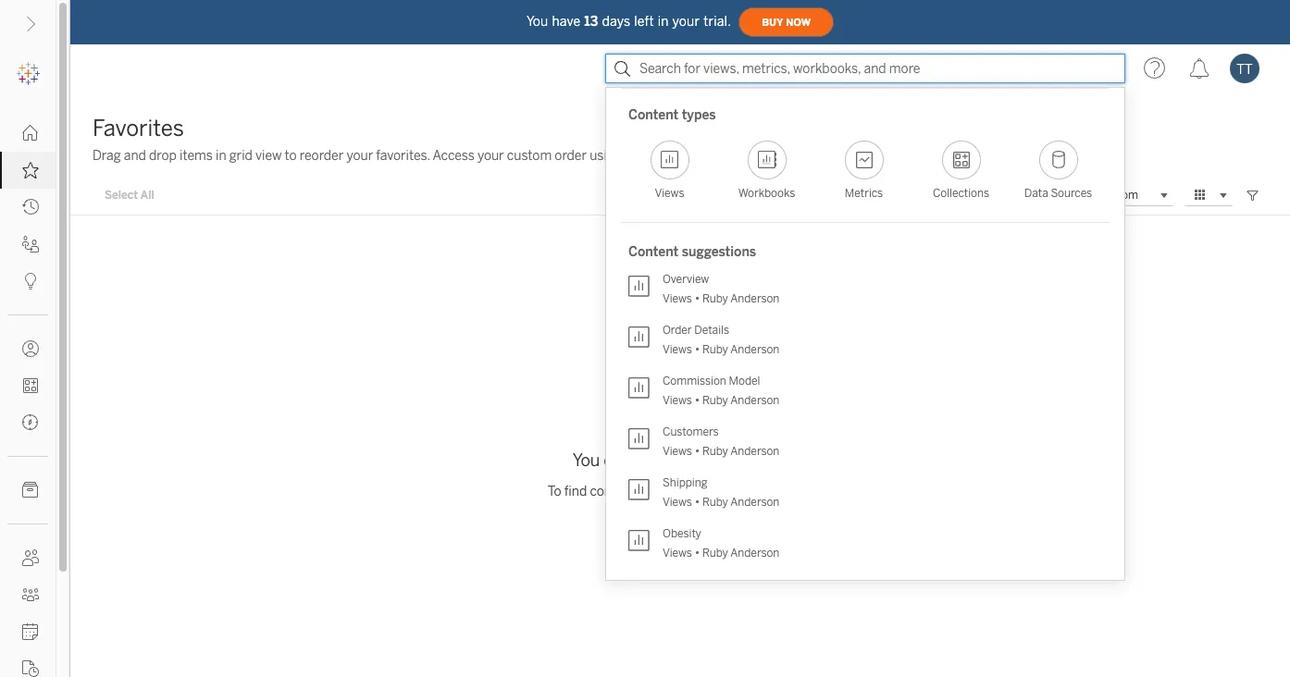 Task type: vqa. For each thing, say whether or not it's contained in the screenshot.
training
no



Task type: describe. For each thing, give the bounding box(es) containing it.
content suggestions
[[629, 244, 756, 260]]

trial.
[[704, 13, 731, 29]]

ruby for obesity
[[703, 547, 728, 560]]

anderson inside order details views • ruby anderson
[[731, 343, 780, 356]]

views inside obesity views • ruby anderson
[[663, 547, 692, 560]]

order
[[555, 148, 587, 164]]

to find content easily, add it to your favorites.
[[548, 484, 813, 499]]

obesity
[[663, 528, 702, 541]]

find
[[565, 484, 587, 499]]

ruby for shipping
[[703, 496, 728, 509]]

your right 'access' at the top
[[478, 148, 504, 164]]

views inside commission model views • ruby anderson
[[663, 394, 692, 407]]

groups image
[[22, 587, 39, 604]]

your right it
[[729, 484, 756, 499]]

sources
[[1051, 187, 1092, 200]]

content type:
[[837, 189, 908, 202]]

schedules image
[[22, 624, 39, 641]]

home image
[[22, 125, 39, 142]]

ruby inside order details views • ruby anderson
[[703, 343, 728, 356]]

suggestions
[[682, 244, 756, 260]]

metrics link
[[816, 128, 913, 211]]

data sources
[[1025, 187, 1092, 200]]

type:
[[880, 189, 908, 202]]

order details views • ruby anderson
[[663, 324, 780, 356]]

add
[[678, 484, 700, 499]]

view
[[255, 148, 282, 164]]

views link
[[621, 128, 718, 211]]

external assets image
[[22, 482, 39, 499]]

favorites
[[93, 115, 184, 142]]

you don't have any favorites.
[[573, 450, 788, 471]]

in for favorites
[[216, 148, 226, 164]]

• inside order details views • ruby anderson
[[695, 343, 700, 356]]

using
[[590, 148, 622, 164]]

anderson for shipping views • ruby anderson
[[731, 496, 780, 509]]

personal space image
[[22, 341, 39, 357]]

reorder
[[300, 148, 344, 164]]

views inside views link
[[655, 187, 685, 200]]

types
[[682, 107, 716, 123]]

workbooks link
[[718, 128, 816, 211]]

content for content type:
[[837, 189, 878, 202]]

obesity views • ruby anderson
[[663, 528, 780, 560]]

collections link
[[913, 128, 1010, 211]]

select
[[105, 189, 138, 202]]

any
[[687, 450, 714, 471]]

content types
[[629, 107, 716, 123]]

collections
[[933, 187, 990, 200]]

grid
[[229, 148, 253, 164]]

users image
[[22, 550, 39, 567]]

select all button
[[93, 184, 166, 206]]

don't
[[604, 450, 643, 471]]

to inside favorites drag and drop items in grid view to reorder your favorites. access your custom order using the sort by menu.
[[285, 148, 297, 164]]

left
[[634, 13, 654, 29]]

recommendations image
[[22, 273, 39, 290]]

buy
[[762, 16, 783, 28]]

anderson for obesity views • ruby anderson
[[731, 547, 780, 560]]

content inside button
[[680, 527, 723, 540]]

your right the reorder
[[347, 148, 373, 164]]

explore content
[[638, 527, 723, 540]]

views inside shipping views • ruby anderson
[[663, 496, 692, 509]]

order
[[663, 324, 692, 337]]

content
[[590, 484, 636, 499]]

you for you don't have any favorites.
[[573, 450, 600, 471]]

commission model views • ruby anderson
[[663, 375, 780, 407]]

explore image
[[22, 415, 39, 431]]

explore content button
[[615, 523, 746, 545]]

• for obesity
[[695, 547, 700, 560]]

overview
[[663, 273, 709, 286]]

content for content types
[[629, 107, 679, 123]]



Task type: locate. For each thing, give the bounding box(es) containing it.
views down customers on the bottom
[[663, 445, 692, 458]]

favorites drag and drop items in grid view to reorder your favorites. access your custom order using the sort by menu.
[[93, 115, 732, 164]]

to
[[285, 148, 297, 164], [714, 484, 726, 499]]

views inside overview views • ruby anderson
[[663, 293, 692, 305]]

shipping
[[663, 477, 708, 490]]

jobs image
[[22, 661, 39, 678]]

have left 13
[[552, 13, 581, 29]]

you
[[527, 13, 548, 29], [573, 450, 600, 471]]

4 • from the top
[[695, 445, 700, 458]]

items
[[180, 148, 213, 164]]

content up the the
[[629, 107, 679, 123]]

• down customers on the bottom
[[695, 445, 700, 458]]

• inside shipping views • ruby anderson
[[695, 496, 700, 509]]

0 vertical spatial you
[[527, 13, 548, 29]]

anderson inside obesity views • ruby anderson
[[731, 547, 780, 560]]

6 ruby from the top
[[703, 547, 728, 560]]

your left trial.
[[673, 13, 700, 29]]

0 vertical spatial favorites.
[[376, 148, 430, 164]]

1 vertical spatial to
[[714, 484, 726, 499]]

2 vertical spatial favorites.
[[758, 484, 813, 499]]

workbooks
[[738, 187, 795, 200]]

you for you have 13 days left in your trial.
[[527, 13, 548, 29]]

buy now
[[762, 16, 811, 28]]

favorites. left 'access' at the top
[[376, 148, 430, 164]]

1 horizontal spatial have
[[647, 450, 683, 471]]

0 horizontal spatial have
[[552, 13, 581, 29]]

1 ruby from the top
[[703, 293, 728, 305]]

0 horizontal spatial sort
[[647, 148, 673, 164]]

ruby
[[703, 293, 728, 305], [703, 343, 728, 356], [703, 394, 728, 407], [703, 445, 728, 458], [703, 496, 728, 509], [703, 547, 728, 560]]

sort left by
[[647, 148, 673, 164]]

explore
[[638, 527, 677, 540]]

data
[[1025, 187, 1049, 200]]

views down by
[[655, 187, 685, 200]]

1 vertical spatial sort
[[1045, 189, 1067, 202]]

• inside "customers views • ruby anderson"
[[695, 445, 700, 458]]

• inside obesity views • ruby anderson
[[695, 547, 700, 560]]

favorites. right it
[[758, 484, 813, 499]]

Search for views, metrics, workbooks, and more text field
[[605, 54, 1126, 83]]

views down 'obesity' on the right of the page
[[663, 547, 692, 560]]

ruby inside overview views • ruby anderson
[[703, 293, 728, 305]]

in right left
[[658, 13, 669, 29]]

ruby up details
[[703, 293, 728, 305]]

• down overview
[[695, 293, 700, 305]]

5 • from the top
[[695, 496, 700, 509]]

5 anderson from the top
[[731, 496, 780, 509]]

1 vertical spatial you
[[573, 450, 600, 471]]

drop
[[149, 148, 177, 164]]

2 anderson from the top
[[731, 343, 780, 356]]

ruby inside "customers views • ruby anderson"
[[703, 445, 728, 458]]

• for customers
[[695, 445, 700, 458]]

views down overview
[[663, 293, 692, 305]]

anderson inside "customers views • ruby anderson"
[[731, 445, 780, 458]]

3 • from the top
[[695, 394, 700, 407]]

to
[[548, 484, 562, 499]]

customers
[[663, 426, 719, 439]]

commission
[[663, 375, 727, 388]]

13
[[584, 13, 598, 29]]

0 horizontal spatial to
[[285, 148, 297, 164]]

and
[[124, 148, 146, 164]]

recents image
[[22, 199, 39, 216]]

• down details
[[695, 343, 700, 356]]

favorites.
[[376, 148, 430, 164], [718, 450, 788, 471], [758, 484, 813, 499]]

• inside commission model views • ruby anderson
[[695, 394, 700, 407]]

buy now button
[[739, 7, 834, 37]]

1 vertical spatial in
[[216, 148, 226, 164]]

ruby down explore content button
[[703, 547, 728, 560]]

2 • from the top
[[695, 343, 700, 356]]

1 horizontal spatial to
[[714, 484, 726, 499]]

have
[[552, 13, 581, 29], [647, 450, 683, 471]]

ruby for customers
[[703, 445, 728, 458]]

anderson for customers views • ruby anderson
[[731, 445, 780, 458]]

anderson down shipping views • ruby anderson at the bottom of page
[[731, 547, 780, 560]]

sort inside favorites drag and drop items in grid view to reorder your favorites. access your custom order using the sort by menu.
[[647, 148, 673, 164]]

ruby down customers on the bottom
[[703, 445, 728, 458]]

0 vertical spatial have
[[552, 13, 581, 29]]

anderson up 'model'
[[731, 343, 780, 356]]

4 anderson from the top
[[731, 445, 780, 458]]

1 anderson from the top
[[731, 293, 780, 305]]

overview views • ruby anderson
[[663, 273, 780, 305]]

you left 13
[[527, 13, 548, 29]]

now
[[786, 16, 811, 28]]

6 anderson from the top
[[731, 547, 780, 560]]

3 ruby from the top
[[703, 394, 728, 407]]

sort left by:
[[1045, 189, 1067, 202]]

1 vertical spatial favorites.
[[718, 450, 788, 471]]

anderson inside overview views • ruby anderson
[[731, 293, 780, 305]]

3 anderson from the top
[[731, 394, 780, 407]]

you have 13 days left in your trial.
[[527, 13, 731, 29]]

anderson up order details views • ruby anderson at the right of page
[[731, 293, 780, 305]]

views
[[655, 187, 685, 200], [663, 293, 692, 305], [663, 343, 692, 356], [663, 394, 692, 407], [663, 445, 692, 458], [663, 496, 692, 509], [663, 547, 692, 560]]

0 horizontal spatial in
[[216, 148, 226, 164]]

•
[[695, 293, 700, 305], [695, 343, 700, 356], [695, 394, 700, 407], [695, 445, 700, 458], [695, 496, 700, 509], [695, 547, 700, 560]]

your
[[673, 13, 700, 29], [347, 148, 373, 164], [478, 148, 504, 164], [729, 484, 756, 499]]

ruby inside obesity views • ruby anderson
[[703, 547, 728, 560]]

in left grid
[[216, 148, 226, 164]]

views down commission
[[663, 394, 692, 407]]

anderson
[[731, 293, 780, 305], [731, 343, 780, 356], [731, 394, 780, 407], [731, 445, 780, 458], [731, 496, 780, 509], [731, 547, 780, 560]]

collections image
[[22, 378, 39, 394]]

ruby inside shipping views • ruby anderson
[[703, 496, 728, 509]]

content down it
[[680, 527, 723, 540]]

model
[[729, 375, 760, 388]]

details
[[695, 324, 729, 337]]

0 vertical spatial to
[[285, 148, 297, 164]]

anderson for overview views • ruby anderson
[[731, 293, 780, 305]]

ruby down commission
[[703, 394, 728, 407]]

to right it
[[714, 484, 726, 499]]

• down 'obesity' on the right of the page
[[695, 547, 700, 560]]

in for you
[[658, 13, 669, 29]]

0 vertical spatial sort
[[647, 148, 673, 164]]

by:
[[1069, 189, 1085, 202]]

6 • from the top
[[695, 547, 700, 560]]

access
[[433, 148, 475, 164]]

easily,
[[639, 484, 675, 499]]

main navigation. press the up and down arrow keys to access links. element
[[0, 115, 56, 678]]

0 horizontal spatial you
[[527, 13, 548, 29]]

favorites image
[[22, 162, 39, 179]]

days
[[602, 13, 631, 29]]

ruby inside commission model views • ruby anderson
[[703, 394, 728, 407]]

• inside overview views • ruby anderson
[[695, 293, 700, 305]]

anderson inside commission model views • ruby anderson
[[731, 394, 780, 407]]

views down shipping
[[663, 496, 692, 509]]

navigation panel element
[[0, 56, 56, 678]]

2 ruby from the top
[[703, 343, 728, 356]]

1 horizontal spatial sort
[[1045, 189, 1067, 202]]

all
[[141, 189, 154, 202]]

1 vertical spatial have
[[647, 450, 683, 471]]

4 ruby from the top
[[703, 445, 728, 458]]

sort
[[647, 148, 673, 164], [1045, 189, 1067, 202]]

content left the type:
[[837, 189, 878, 202]]

custom
[[507, 148, 552, 164]]

it
[[703, 484, 711, 499]]

to right view
[[285, 148, 297, 164]]

• for overview
[[695, 293, 700, 305]]

in inside favorites drag and drop items in grid view to reorder your favorites. access your custom order using the sort by menu.
[[216, 148, 226, 164]]

data sources link
[[1010, 128, 1107, 211]]

customers views • ruby anderson
[[663, 426, 780, 458]]

in
[[658, 13, 669, 29], [216, 148, 226, 164]]

anderson down 'model'
[[731, 394, 780, 407]]

menu.
[[694, 148, 732, 164]]

views down order
[[663, 343, 692, 356]]

content for content suggestions
[[629, 244, 679, 260]]

views inside order details views • ruby anderson
[[663, 343, 692, 356]]

5 ruby from the top
[[703, 496, 728, 509]]

1 horizontal spatial you
[[573, 450, 600, 471]]

favorites. inside favorites drag and drop items in grid view to reorder your favorites. access your custom order using the sort by menu.
[[376, 148, 430, 164]]

anderson right it
[[731, 496, 780, 509]]

have up shipping
[[647, 450, 683, 471]]

shipping views • ruby anderson
[[663, 477, 780, 509]]

shared with me image
[[22, 236, 39, 253]]

1 horizontal spatial in
[[658, 13, 669, 29]]

anderson up shipping views • ruby anderson at the bottom of page
[[731, 445, 780, 458]]

anderson inside shipping views • ruby anderson
[[731, 496, 780, 509]]

drag
[[93, 148, 121, 164]]

• down commission
[[695, 394, 700, 407]]

search results list box
[[606, 88, 1125, 580]]

ruby down details
[[703, 343, 728, 356]]

• for shipping
[[695, 496, 700, 509]]

metrics
[[845, 187, 883, 200]]

content
[[629, 107, 679, 123], [837, 189, 878, 202], [629, 244, 679, 260], [680, 527, 723, 540]]

favorites. up shipping views • ruby anderson at the bottom of page
[[718, 450, 788, 471]]

0 vertical spatial in
[[658, 13, 669, 29]]

views inside "customers views • ruby anderson"
[[663, 445, 692, 458]]

ruby right add
[[703, 496, 728, 509]]

1 • from the top
[[695, 293, 700, 305]]

• left it
[[695, 496, 700, 509]]

by
[[676, 148, 691, 164]]

ruby for overview
[[703, 293, 728, 305]]

sort by:
[[1045, 189, 1085, 202]]

you up find at left
[[573, 450, 600, 471]]

the
[[625, 148, 644, 164]]

select all
[[105, 189, 154, 202]]

content up overview
[[629, 244, 679, 260]]



